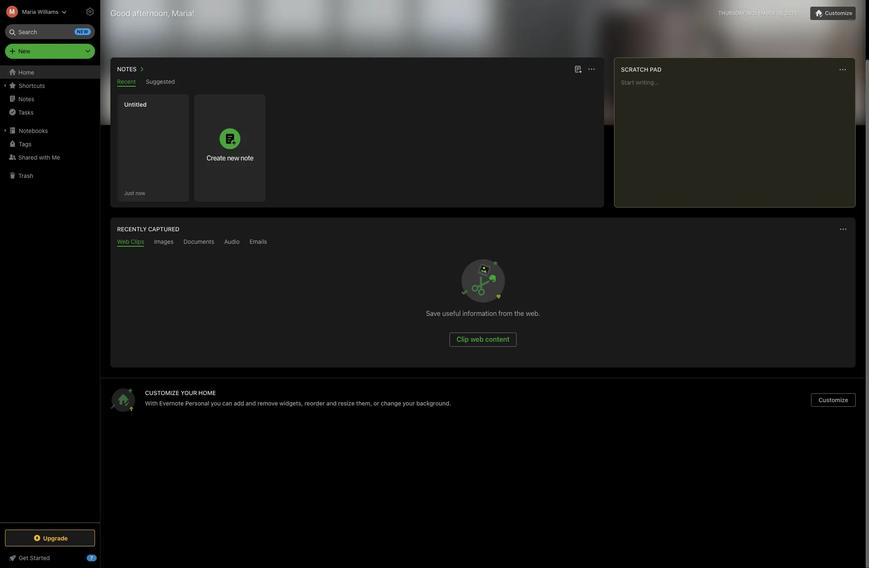 Task type: describe. For each thing, give the bounding box(es) containing it.
just
[[124, 190, 134, 196]]

audio tab
[[224, 238, 240, 247]]

recent
[[117, 78, 136, 85]]

thursday, november 16, 2023
[[719, 10, 798, 16]]

more actions field for scratch pad
[[838, 64, 850, 75]]

reorder
[[305, 400, 325, 407]]

new
[[18, 48, 30, 55]]

0 horizontal spatial more actions image
[[587, 64, 597, 74]]

upgrade button
[[5, 530, 95, 547]]

1 and from the left
[[246, 400, 256, 407]]

maria williams
[[22, 8, 59, 15]]

settings image
[[85, 7, 95, 17]]

or
[[374, 400, 380, 407]]

web
[[117, 238, 129, 245]]

tasks
[[18, 109, 34, 116]]

expand notebooks image
[[2, 127, 9, 134]]

suggested
[[146, 78, 175, 85]]

evernote
[[159, 400, 184, 407]]

captured
[[148, 226, 180, 233]]

clip web content
[[457, 336, 510, 343]]

0 vertical spatial customize
[[826, 10, 853, 16]]

scratch
[[622, 66, 649, 73]]

note
[[241, 154, 254, 162]]

customize your home with evernote personal you can add and remove widgets, reorder and resize them, or change your background.
[[145, 390, 452, 407]]

audio
[[224, 238, 240, 245]]

notes link
[[0, 92, 100, 106]]

from
[[499, 310, 513, 317]]

recently captured
[[117, 226, 180, 233]]

november
[[748, 10, 776, 16]]

tags button
[[0, 137, 100, 151]]

Start writing… text field
[[622, 79, 856, 201]]

7
[[90, 556, 93, 561]]

1 vertical spatial customize
[[819, 397, 849, 404]]

shared
[[18, 154, 37, 161]]

tree containing home
[[0, 65, 100, 523]]

web.
[[526, 310, 541, 317]]

williams
[[38, 8, 59, 15]]

content
[[486, 336, 510, 343]]

create
[[207, 154, 226, 162]]

personal
[[186, 400, 209, 407]]

web clips tab panel
[[111, 247, 857, 368]]

your
[[181, 390, 197, 397]]

recently captured button
[[116, 224, 180, 234]]

you
[[211, 400, 221, 407]]

with
[[145, 400, 158, 407]]

images
[[154, 238, 174, 245]]

tab list for notes
[[112, 78, 603, 87]]

notes inside button
[[117, 65, 137, 73]]

maria
[[22, 8, 36, 15]]

recent tab
[[117, 78, 136, 87]]

images tab
[[154, 238, 174, 247]]

create new note button
[[194, 94, 266, 202]]

0 vertical spatial customize button
[[811, 7, 857, 20]]

2 and from the left
[[327, 400, 337, 407]]

new search field
[[11, 24, 91, 39]]

untitled
[[124, 101, 147, 108]]

notes inside 'link'
[[18, 95, 34, 102]]

web clips tab
[[117, 238, 144, 247]]

save useful information from the web.
[[426, 310, 541, 317]]

tab list for recently captured
[[112, 238, 855, 247]]

1 vertical spatial customize button
[[812, 394, 857, 407]]

afternoon,
[[133, 8, 170, 18]]

information
[[463, 310, 497, 317]]

trash link
[[0, 169, 100, 182]]

get
[[19, 555, 28, 562]]

customize
[[145, 390, 179, 397]]

now
[[136, 190, 145, 196]]

home
[[18, 69, 34, 76]]

resize
[[339, 400, 355, 407]]

good afternoon, maria!
[[111, 8, 195, 18]]

them,
[[357, 400, 372, 407]]



Task type: vqa. For each thing, say whether or not it's contained in the screenshot.
the right Notebook
no



Task type: locate. For each thing, give the bounding box(es) containing it.
shared with me link
[[0, 151, 100, 164]]

1 vertical spatial notes
[[18, 95, 34, 102]]

new button
[[5, 44, 95, 59]]

0 vertical spatial notes
[[117, 65, 137, 73]]

shortcuts button
[[0, 79, 100, 92]]

tab list
[[112, 78, 603, 87], [112, 238, 855, 247]]

clip web content button
[[450, 333, 517, 347]]

recently
[[117, 226, 147, 233]]

0 horizontal spatial new
[[77, 29, 88, 34]]

click to collapse image
[[97, 553, 103, 563]]

Help and Learning task checklist field
[[0, 552, 100, 565]]

0 vertical spatial tab list
[[112, 78, 603, 87]]

web clips
[[117, 238, 144, 245]]

documents
[[184, 238, 214, 245]]

and
[[246, 400, 256, 407], [327, 400, 337, 407]]

tab list containing recent
[[112, 78, 603, 87]]

1 horizontal spatial and
[[327, 400, 337, 407]]

16,
[[777, 10, 784, 16]]

just now
[[124, 190, 145, 196]]

2023
[[786, 10, 798, 16]]

notes button
[[116, 64, 147, 74]]

0 horizontal spatial and
[[246, 400, 256, 407]]

background.
[[417, 400, 452, 407]]

1 vertical spatial new
[[227, 154, 239, 162]]

notes up the recent
[[117, 65, 137, 73]]

more actions image
[[839, 65, 849, 75]]

customize
[[826, 10, 853, 16], [819, 397, 849, 404]]

can
[[222, 400, 232, 407]]

thursday,
[[719, 10, 747, 16]]

useful
[[443, 310, 461, 317]]

1 tab list from the top
[[112, 78, 603, 87]]

save
[[426, 310, 441, 317]]

new inside search box
[[77, 29, 88, 34]]

scratch pad button
[[620, 65, 662, 75]]

new left note
[[227, 154, 239, 162]]

emails tab
[[250, 238, 267, 247]]

notes
[[117, 65, 137, 73], [18, 95, 34, 102]]

tab list containing web clips
[[112, 238, 855, 247]]

suggested tab
[[146, 78, 175, 87]]

tree
[[0, 65, 100, 523]]

and left "resize"
[[327, 400, 337, 407]]

add
[[234, 400, 244, 407]]

2 tab list from the top
[[112, 238, 855, 247]]

create new note
[[207, 154, 254, 162]]

change
[[381, 400, 402, 407]]

the
[[515, 310, 525, 317]]

new down settings image at the top of the page
[[77, 29, 88, 34]]

upgrade
[[43, 535, 68, 542]]

widgets,
[[280, 400, 303, 407]]

1 horizontal spatial new
[[227, 154, 239, 162]]

tasks button
[[0, 106, 100, 119]]

get started
[[19, 555, 50, 562]]

remove
[[258, 400, 278, 407]]

pad
[[651, 66, 662, 73]]

home
[[199, 390, 216, 397]]

trash
[[18, 172, 33, 179]]

home link
[[0, 65, 100, 79]]

shared with me
[[18, 154, 60, 161]]

0 vertical spatial new
[[77, 29, 88, 34]]

web
[[471, 336, 484, 343]]

notes up tasks
[[18, 95, 34, 102]]

1 vertical spatial tab list
[[112, 238, 855, 247]]

notebooks link
[[0, 124, 100, 137]]

tags
[[19, 140, 31, 147]]

Search text field
[[11, 24, 89, 39]]

more actions field for recently captured
[[838, 224, 850, 235]]

with
[[39, 154, 50, 161]]

your
[[403, 400, 415, 407]]

recent tab panel
[[111, 87, 605, 208]]

me
[[52, 154, 60, 161]]

more actions image
[[587, 64, 597, 74], [839, 224, 849, 234]]

1 horizontal spatial more actions image
[[839, 224, 849, 234]]

maria!
[[172, 8, 195, 18]]

More actions field
[[586, 63, 598, 75], [838, 64, 850, 75], [838, 224, 850, 235]]

scratch pad
[[622, 66, 662, 73]]

and right "add"
[[246, 400, 256, 407]]

shortcuts
[[19, 82, 45, 89]]

Account field
[[0, 3, 67, 20]]

new inside button
[[227, 154, 239, 162]]

customize button
[[811, 7, 857, 20], [812, 394, 857, 407]]

0 horizontal spatial notes
[[18, 95, 34, 102]]

documents tab
[[184, 238, 214, 247]]

new
[[77, 29, 88, 34], [227, 154, 239, 162]]

1 vertical spatial more actions image
[[839, 224, 849, 234]]

1 horizontal spatial notes
[[117, 65, 137, 73]]

notebooks
[[19, 127, 48, 134]]

0 vertical spatial more actions image
[[587, 64, 597, 74]]

clips
[[131, 238, 144, 245]]

started
[[30, 555, 50, 562]]

clip
[[457, 336, 469, 343]]

emails
[[250, 238, 267, 245]]

good
[[111, 8, 131, 18]]



